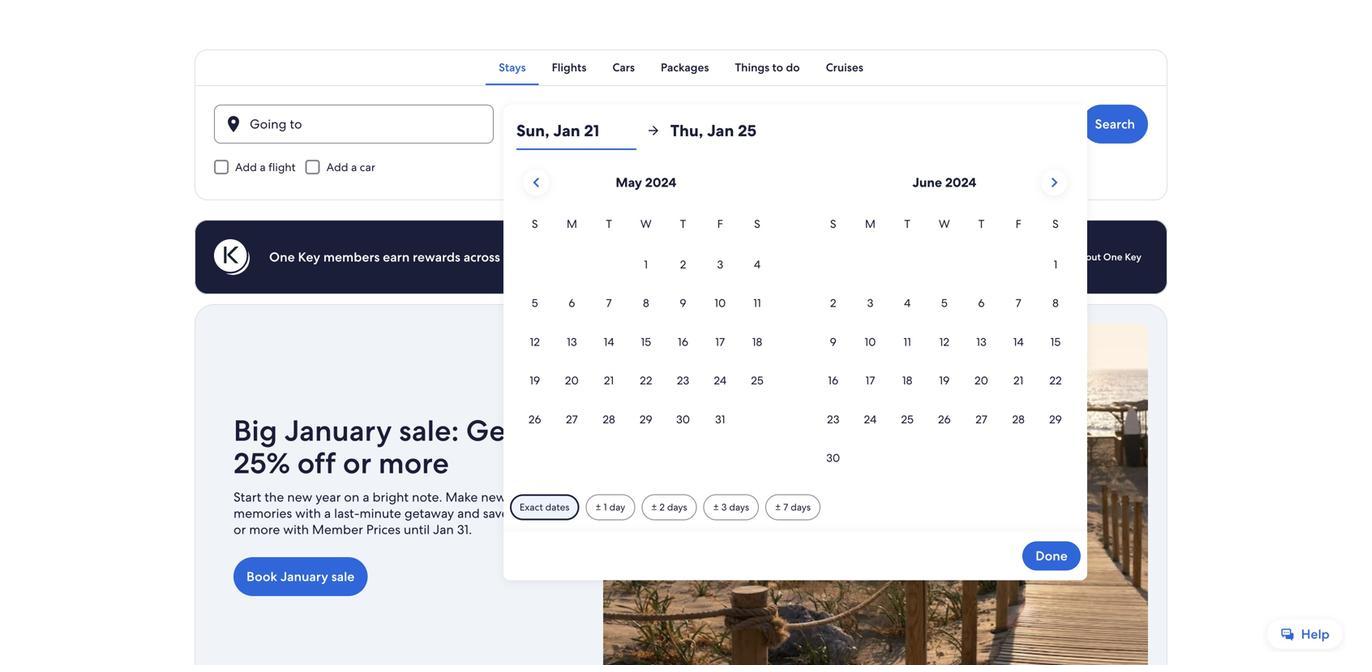 Task type: describe. For each thing, give the bounding box(es) containing it.
1 6 button from the left
[[554, 285, 591, 322]]

31 button
[[702, 401, 739, 438]]

0 horizontal spatial 3 button
[[702, 246, 739, 283]]

0 vertical spatial or
[[343, 444, 372, 482]]

21 inside "button"
[[584, 120, 600, 141]]

off
[[297, 444, 336, 482]]

15 inside june 2024 element
[[1051, 334, 1061, 349]]

member
[[312, 521, 363, 538]]

22 for '22' button within june 2024 element
[[1050, 373, 1062, 388]]

exact dates
[[520, 501, 570, 513]]

2 button inside june 2024 element
[[815, 285, 852, 322]]

sale
[[332, 568, 355, 585]]

1 new from the left
[[287, 489, 313, 506]]

0 vertical spatial 18 button
[[739, 323, 776, 360]]

14 inside may 2024 element
[[604, 334, 615, 349]]

day
[[610, 501, 626, 513]]

1 vertical spatial 18 button
[[889, 362, 926, 399]]

18 inside june 2024 element
[[903, 373, 913, 388]]

26 for 1st '26' button from the left
[[529, 412, 541, 427]]

learn about one key link
[[1042, 244, 1149, 270]]

1 vertical spatial 25 button
[[889, 401, 926, 438]]

may
[[616, 174, 642, 191]]

book january sale
[[247, 568, 355, 585]]

the
[[265, 489, 284, 506]]

big
[[234, 412, 278, 450]]

2 8 button from the left
[[1038, 285, 1075, 322]]

1 for 2nd 1 button from right
[[644, 257, 648, 272]]

27 inside june 2024 element
[[976, 412, 988, 427]]

11 for topmost 11 button
[[754, 296, 761, 310]]

27 inside may 2024 element
[[566, 412, 578, 427]]

0 horizontal spatial 25%
[[234, 444, 290, 482]]

jan 21 - jan 25 button
[[504, 105, 783, 144]]

thu,
[[671, 120, 704, 141]]

16 inside may 2024 element
[[678, 334, 689, 349]]

note.
[[412, 489, 442, 506]]

book
[[247, 568, 277, 585]]

until
[[404, 521, 430, 538]]

1 horizontal spatial 30 button
[[815, 439, 852, 476]]

sun, jan 21 button
[[517, 111, 637, 150]]

thu, jan 25
[[671, 120, 757, 141]]

3 s from the left
[[831, 217, 837, 231]]

jan inside sun, jan 21 "button"
[[554, 120, 581, 141]]

5 inside may 2024 element
[[532, 296, 538, 310]]

thu, jan 25 button
[[671, 111, 791, 150]]

members
[[324, 249, 380, 266]]

0 horizontal spatial 30 button
[[665, 401, 702, 438]]

a left car
[[351, 160, 357, 174]]

9 for the rightmost 9 button
[[830, 334, 837, 349]]

may 2024 element
[[517, 215, 776, 439]]

days for ± 7 days
[[791, 501, 811, 513]]

expedia,
[[504, 249, 555, 266]]

3 inside may 2024 element
[[717, 257, 724, 272]]

0 horizontal spatial more
[[249, 521, 280, 538]]

a left "last-"
[[324, 505, 331, 522]]

across
[[464, 249, 500, 266]]

f for june 2024
[[1016, 217, 1022, 231]]

± for ± 3 days
[[713, 501, 719, 513]]

2 s from the left
[[755, 217, 761, 231]]

1 vertical spatial or
[[234, 521, 246, 538]]

year
[[316, 489, 341, 506]]

with right the
[[295, 505, 321, 522]]

sun,
[[517, 120, 550, 141]]

sun, jan 21
[[517, 120, 600, 141]]

30 inside may 2024 element
[[676, 412, 690, 427]]

2024 for may 2024
[[645, 174, 677, 191]]

car
[[360, 160, 375, 174]]

to
[[773, 60, 784, 75]]

cars
[[613, 60, 635, 75]]

flights
[[552, 60, 587, 75]]

book january sale link
[[234, 557, 368, 596]]

1 horizontal spatial 10 button
[[852, 323, 889, 360]]

a right on
[[363, 489, 370, 506]]

19 for 19 'button' within may 2024 element
[[530, 373, 540, 388]]

28 inside may 2024 element
[[603, 412, 616, 427]]

cruises
[[826, 60, 864, 75]]

23 for the topmost 23 button
[[677, 373, 690, 388]]

1 horizontal spatial 9 button
[[815, 323, 852, 360]]

on
[[344, 489, 360, 506]]

2 1 button from the left
[[1038, 246, 1075, 283]]

stays link
[[486, 49, 539, 85]]

11 for the bottom 11 button
[[904, 334, 912, 349]]

17 for 17 button to the left
[[716, 334, 725, 349]]

2 t from the left
[[680, 217, 686, 231]]

6 for 2nd "6" "button" from left
[[979, 296, 985, 310]]

± 7 days
[[775, 501, 811, 513]]

things
[[735, 60, 770, 75]]

1 29 button from the left
[[628, 401, 665, 438]]

2 5 button from the left
[[926, 285, 963, 322]]

add a car
[[327, 160, 375, 174]]

january for big
[[285, 412, 392, 450]]

add for add a car
[[327, 160, 348, 174]]

0 vertical spatial 24 button
[[702, 362, 739, 399]]

learn about one key
[[1048, 251, 1142, 263]]

0 horizontal spatial 2
[[660, 501, 665, 513]]

3 t from the left
[[905, 217, 911, 231]]

about
[[1075, 251, 1101, 263]]

june
[[913, 174, 943, 191]]

days for ± 3 days
[[729, 501, 750, 513]]

± for ± 1 day
[[596, 501, 602, 513]]

next month image
[[1045, 173, 1064, 192]]

16 button inside june 2024 element
[[815, 362, 852, 399]]

29 inside june 2024 element
[[1050, 412, 1063, 427]]

31.
[[457, 521, 472, 538]]

memories
[[234, 505, 292, 522]]

learn
[[1048, 251, 1073, 263]]

10 inside june 2024 element
[[865, 334, 876, 349]]

0 horizontal spatial key
[[298, 249, 320, 266]]

days for ± 2 days
[[667, 501, 688, 513]]

20 for first 20 button from the left
[[565, 373, 579, 388]]

12 inside june 2024 element
[[940, 334, 950, 349]]

0 vertical spatial 11 button
[[739, 285, 776, 322]]

2 12 button from the left
[[926, 323, 963, 360]]

28 inside june 2024 element
[[1013, 412, 1025, 427]]

24 for the topmost 24 "button"
[[714, 373, 727, 388]]

± 1 day
[[596, 501, 626, 513]]

31
[[715, 412, 726, 427]]

do
[[786, 60, 800, 75]]

2 20 button from the left
[[963, 362, 1000, 399]]

0 horizontal spatial 4
[[754, 257, 761, 272]]

1 s from the left
[[532, 217, 538, 231]]

0 horizontal spatial 17 button
[[702, 323, 739, 360]]

25 inside jan 21 - jan 25 button
[[611, 122, 625, 139]]

jan 21 - jan 25
[[539, 122, 625, 139]]

directional image
[[646, 123, 661, 138]]

14 inside june 2024 element
[[1014, 334, 1024, 349]]

1 horizontal spatial 7
[[784, 501, 789, 513]]

24 for the bottommost 24 "button"
[[864, 412, 877, 427]]

1 vertical spatial 11 button
[[889, 323, 926, 360]]

jan inside thu, jan 25 button
[[707, 120, 734, 141]]

± 2 days
[[652, 501, 688, 513]]

stays
[[499, 60, 526, 75]]

1 vertical spatial 3 button
[[852, 285, 889, 322]]

1 5 button from the left
[[517, 285, 554, 322]]

flight
[[269, 160, 296, 174]]

2 7 button from the left
[[1000, 285, 1038, 322]]

jan left -
[[539, 122, 560, 139]]

2 6 button from the left
[[963, 285, 1000, 322]]

save
[[483, 505, 509, 522]]

0 horizontal spatial one
[[269, 249, 295, 266]]

-
[[578, 122, 583, 139]]

1 for second 1 button from the left
[[1054, 257, 1058, 272]]

1 vertical spatial 24 button
[[852, 401, 889, 438]]

things to do
[[735, 60, 800, 75]]

1 vertical spatial 4 button
[[889, 285, 926, 322]]

add for add a flight
[[235, 160, 257, 174]]

rewards
[[413, 249, 461, 266]]

cruises link
[[813, 49, 877, 85]]

1 horizontal spatial 23 button
[[815, 401, 852, 438]]

search button
[[1083, 105, 1149, 144]]

done
[[1036, 547, 1068, 564]]

2 new from the left
[[481, 489, 506, 506]]

2 28 button from the left
[[1000, 401, 1038, 438]]

1 vertical spatial 4
[[904, 296, 911, 310]]

w for june
[[939, 217, 950, 231]]

minute
[[360, 505, 401, 522]]

packages
[[661, 60, 709, 75]]

dates
[[546, 501, 570, 513]]

2 26 button from the left
[[926, 401, 963, 438]]

vrbo
[[658, 249, 686, 266]]

big january sale: get 25% off or more start the new year on a bright note. make new memories with a last-minute getaway and save 25% or more with member prices until jan 31.
[[234, 412, 537, 538]]

2 13 button from the left
[[963, 323, 1000, 360]]

getaway
[[405, 505, 454, 522]]

earn
[[383, 249, 410, 266]]

last-
[[334, 505, 360, 522]]

30 inside june 2024 element
[[827, 451, 841, 465]]

3 inside june 2024 element
[[868, 296, 874, 310]]

jan right -
[[587, 122, 608, 139]]

start
[[234, 489, 261, 506]]



Task type: locate. For each thing, give the bounding box(es) containing it.
19 button
[[517, 362, 554, 399], [926, 362, 963, 399]]

28
[[603, 412, 616, 427], [1013, 412, 1025, 427]]

13 button
[[554, 323, 591, 360], [963, 323, 1000, 360]]

25 inside thu, jan 25 button
[[738, 120, 757, 141]]

± for ± 2 days
[[652, 501, 657, 513]]

0 horizontal spatial 16 button
[[665, 323, 702, 360]]

1 29 from the left
[[640, 412, 653, 427]]

1 horizontal spatial 17 button
[[852, 362, 889, 399]]

1 horizontal spatial 22 button
[[1038, 362, 1075, 399]]

1 vertical spatial 10
[[865, 334, 876, 349]]

1 12 button from the left
[[517, 323, 554, 360]]

1 add from the left
[[235, 160, 257, 174]]

2 inside june 2024 element
[[831, 296, 837, 310]]

22 button inside may 2024 element
[[628, 362, 665, 399]]

one key members earn rewards across expedia, hotels.com, and vrbo
[[269, 249, 686, 266]]

24
[[714, 373, 727, 388], [864, 412, 877, 427]]

1
[[644, 257, 648, 272], [1054, 257, 1058, 272], [604, 501, 607, 513]]

hotels.com,
[[558, 249, 629, 266]]

8 inside june 2024 element
[[1053, 296, 1059, 310]]

± 3 days
[[713, 501, 750, 513]]

january up year
[[285, 412, 392, 450]]

2 inside may 2024 element
[[680, 257, 687, 272]]

15
[[641, 334, 651, 349], [1051, 334, 1061, 349]]

days right ± 3 days
[[791, 501, 811, 513]]

bright
[[373, 489, 409, 506]]

3 ± from the left
[[713, 501, 719, 513]]

22 inside may 2024 element
[[640, 373, 653, 388]]

0 vertical spatial 18
[[753, 334, 763, 349]]

w inside may 2024 element
[[641, 217, 652, 231]]

3
[[717, 257, 724, 272], [868, 296, 874, 310], [722, 501, 727, 513]]

jan right thu,
[[707, 120, 734, 141]]

1 horizontal spatial 26 button
[[926, 401, 963, 438]]

1 27 button from the left
[[554, 401, 591, 438]]

0 horizontal spatial 1
[[604, 501, 607, 513]]

2 19 button from the left
[[926, 362, 963, 399]]

0 horizontal spatial 13 button
[[554, 323, 591, 360]]

days left ± 7 days
[[729, 501, 750, 513]]

1 8 button from the left
[[628, 285, 665, 322]]

new
[[287, 489, 313, 506], [481, 489, 506, 506]]

2 15 from the left
[[1051, 334, 1061, 349]]

1 19 button from the left
[[517, 362, 554, 399]]

2 28 from the left
[[1013, 412, 1025, 427]]

1 left day
[[604, 501, 607, 513]]

13 for 1st 13 'button' from the right
[[977, 334, 987, 349]]

and
[[632, 249, 654, 266], [457, 505, 480, 522]]

1 12 from the left
[[530, 334, 540, 349]]

26 inside may 2024 element
[[529, 412, 541, 427]]

1 horizontal spatial 29
[[1050, 412, 1063, 427]]

january for book
[[281, 568, 328, 585]]

1 14 from the left
[[604, 334, 615, 349]]

8 button down learn
[[1038, 285, 1075, 322]]

12 button
[[517, 323, 554, 360], [926, 323, 963, 360]]

0 horizontal spatial 6 button
[[554, 285, 591, 322]]

9 inside june 2024 element
[[830, 334, 837, 349]]

2 29 button from the left
[[1038, 401, 1075, 438]]

or down start
[[234, 521, 246, 538]]

9 for the left 9 button
[[680, 296, 687, 310]]

1 horizontal spatial 24 button
[[852, 401, 889, 438]]

2 12 from the left
[[940, 334, 950, 349]]

2 22 button from the left
[[1038, 362, 1075, 399]]

19 button inside may 2024 element
[[517, 362, 554, 399]]

january inside big january sale: get 25% off or more start the new year on a bright note. make new memories with a last-minute getaway and save 25% or more with member prices until jan 31.
[[285, 412, 392, 450]]

1 28 button from the left
[[591, 401, 628, 438]]

22 button
[[628, 362, 665, 399], [1038, 362, 1075, 399]]

19 button inside june 2024 element
[[926, 362, 963, 399]]

get
[[466, 412, 516, 450]]

± right day
[[652, 501, 657, 513]]

key right about
[[1125, 251, 1142, 263]]

m for june
[[865, 217, 876, 231]]

f
[[718, 217, 723, 231], [1016, 217, 1022, 231]]

jan left 31.
[[433, 521, 454, 538]]

w for may
[[641, 217, 652, 231]]

11 inside june 2024 element
[[904, 334, 912, 349]]

1 left vrbo
[[644, 257, 648, 272]]

more
[[379, 444, 449, 482], [249, 521, 280, 538]]

0 horizontal spatial or
[[234, 521, 246, 538]]

1 horizontal spatial 16 button
[[815, 362, 852, 399]]

23 for the rightmost 23 button
[[827, 412, 840, 427]]

6
[[569, 296, 576, 310], [979, 296, 985, 310]]

t
[[606, 217, 612, 231], [680, 217, 686, 231], [905, 217, 911, 231], [979, 217, 985, 231]]

16 inside june 2024 element
[[828, 373, 839, 388]]

22 inside june 2024 element
[[1050, 373, 1062, 388]]

0 horizontal spatial 7
[[606, 296, 612, 310]]

8
[[643, 296, 649, 310], [1053, 296, 1059, 310]]

26 button
[[517, 401, 554, 438], [926, 401, 963, 438]]

1 inside may 2024 element
[[644, 257, 648, 272]]

0 horizontal spatial 2 button
[[665, 246, 702, 283]]

19 inside may 2024 element
[[530, 373, 540, 388]]

2024
[[645, 174, 677, 191], [946, 174, 977, 191]]

january
[[285, 412, 392, 450], [281, 568, 328, 585]]

1 horizontal spatial 12
[[940, 334, 950, 349]]

25 inside june 2024 element
[[901, 412, 914, 427]]

jan right sun,
[[554, 120, 581, 141]]

2024 right june
[[946, 174, 977, 191]]

13 inside may 2024 element
[[567, 334, 577, 349]]

6 inside june 2024 element
[[979, 296, 985, 310]]

2 m from the left
[[865, 217, 876, 231]]

0 horizontal spatial 4 button
[[739, 246, 776, 283]]

20 for 2nd 20 button
[[975, 373, 989, 388]]

13 inside june 2024 element
[[977, 334, 987, 349]]

packages link
[[648, 49, 722, 85]]

29 inside may 2024 element
[[640, 412, 653, 427]]

1 vertical spatial 10 button
[[852, 323, 889, 360]]

23 inside june 2024 element
[[827, 412, 840, 427]]

0 horizontal spatial 26
[[529, 412, 541, 427]]

add left car
[[327, 160, 348, 174]]

0 vertical spatial 25%
[[234, 444, 290, 482]]

1 horizontal spatial f
[[1016, 217, 1022, 231]]

8 button down vrbo
[[628, 285, 665, 322]]

2 w from the left
[[939, 217, 950, 231]]

0 horizontal spatial 24
[[714, 373, 727, 388]]

1 horizontal spatial 14
[[1014, 334, 1024, 349]]

0 vertical spatial 24
[[714, 373, 727, 388]]

17 for rightmost 17 button
[[866, 373, 876, 388]]

18 button
[[739, 323, 776, 360], [889, 362, 926, 399]]

1 14 button from the left
[[591, 323, 628, 360]]

30 button
[[665, 401, 702, 438], [815, 439, 852, 476]]

19
[[530, 373, 540, 388], [940, 373, 950, 388]]

1 m from the left
[[567, 217, 578, 231]]

25 inside may 2024 element
[[751, 373, 764, 388]]

done button
[[1023, 541, 1081, 571]]

17 inside may 2024 element
[[716, 334, 725, 349]]

previous month image
[[527, 173, 546, 192]]

3 button
[[702, 246, 739, 283], [852, 285, 889, 322]]

13 for second 13 'button' from the right
[[567, 334, 577, 349]]

with
[[295, 505, 321, 522], [283, 521, 309, 538]]

± left day
[[596, 501, 602, 513]]

0 vertical spatial 2
[[680, 257, 687, 272]]

0 vertical spatial 16 button
[[665, 323, 702, 360]]

0 horizontal spatial 20 button
[[554, 362, 591, 399]]

1 horizontal spatial and
[[632, 249, 654, 266]]

2 vertical spatial 3
[[722, 501, 727, 513]]

1 horizontal spatial 15 button
[[1038, 323, 1075, 360]]

27 button inside june 2024 element
[[963, 401, 1000, 438]]

sale:
[[399, 412, 459, 450]]

0 horizontal spatial 19
[[530, 373, 540, 388]]

a
[[260, 160, 266, 174], [351, 160, 357, 174], [363, 489, 370, 506], [324, 505, 331, 522]]

0 horizontal spatial 8
[[643, 296, 649, 310]]

9 inside may 2024 element
[[680, 296, 687, 310]]

2 14 from the left
[[1014, 334, 1024, 349]]

make
[[446, 489, 478, 506]]

9
[[680, 296, 687, 310], [830, 334, 837, 349]]

21
[[584, 120, 600, 141], [563, 122, 575, 139], [604, 373, 614, 388], [1014, 373, 1024, 388]]

30
[[676, 412, 690, 427], [827, 451, 841, 465]]

27 button inside may 2024 element
[[554, 401, 591, 438]]

19 inside june 2024 element
[[940, 373, 950, 388]]

tab list
[[195, 49, 1168, 85]]

2 14 button from the left
[[1000, 323, 1038, 360]]

application containing may 2024
[[517, 163, 1075, 478]]

1 vertical spatial 23 button
[[815, 401, 852, 438]]

6 inside may 2024 element
[[569, 296, 576, 310]]

25 button
[[739, 362, 776, 399], [889, 401, 926, 438]]

6 for second "6" "button" from right
[[569, 296, 576, 310]]

jan inside big january sale: get 25% off or more start the new year on a bright note. make new memories with a last-minute getaway and save 25% or more with member prices until jan 31.
[[433, 521, 454, 538]]

1 21 button from the left
[[591, 362, 628, 399]]

1 28 from the left
[[603, 412, 616, 427]]

add a flight
[[235, 160, 296, 174]]

1 horizontal spatial 23
[[827, 412, 840, 427]]

exact
[[520, 501, 543, 513]]

5
[[532, 296, 538, 310], [942, 296, 948, 310]]

1 w from the left
[[641, 217, 652, 231]]

1 horizontal spatial 2
[[680, 257, 687, 272]]

4
[[754, 257, 761, 272], [904, 296, 911, 310]]

23
[[677, 373, 690, 388], [827, 412, 840, 427]]

1 19 from the left
[[530, 373, 540, 388]]

27
[[566, 412, 578, 427], [976, 412, 988, 427]]

1 20 button from the left
[[554, 362, 591, 399]]

22 button inside june 2024 element
[[1038, 362, 1075, 399]]

0 horizontal spatial 17
[[716, 334, 725, 349]]

10 inside may 2024 element
[[715, 296, 726, 310]]

18
[[753, 334, 763, 349], [903, 373, 913, 388]]

0 horizontal spatial 30
[[676, 412, 690, 427]]

0 horizontal spatial 23
[[677, 373, 690, 388]]

m inside may 2024 element
[[567, 217, 578, 231]]

f for may 2024
[[718, 217, 723, 231]]

1 t from the left
[[606, 217, 612, 231]]

5 inside june 2024 element
[[942, 296, 948, 310]]

8 inside may 2024 element
[[643, 296, 649, 310]]

21 inside may 2024 element
[[604, 373, 614, 388]]

w inside june 2024 element
[[939, 217, 950, 231]]

1 vertical spatial 16
[[828, 373, 839, 388]]

22 for '22' button within may 2024 element
[[640, 373, 653, 388]]

s
[[532, 217, 538, 231], [755, 217, 761, 231], [831, 217, 837, 231], [1053, 217, 1059, 231]]

1 vertical spatial 17 button
[[852, 362, 889, 399]]

26 inside june 2024 element
[[939, 412, 951, 427]]

4 s from the left
[[1053, 217, 1059, 231]]

1 horizontal spatial 5 button
[[926, 285, 963, 322]]

or up on
[[343, 444, 372, 482]]

0 horizontal spatial 16
[[678, 334, 689, 349]]

7 inside june 2024 element
[[1016, 296, 1022, 310]]

26 for second '26' button from left
[[939, 412, 951, 427]]

days left ± 3 days
[[667, 501, 688, 513]]

11 inside may 2024 element
[[754, 296, 761, 310]]

1 horizontal spatial 25 button
[[889, 401, 926, 438]]

2 20 from the left
[[975, 373, 989, 388]]

and left vrbo
[[632, 249, 654, 266]]

january left sale
[[281, 568, 328, 585]]

2 19 from the left
[[940, 373, 950, 388]]

1 22 button from the left
[[628, 362, 665, 399]]

and inside big january sale: get 25% off or more start the new year on a bright note. make new memories with a last-minute getaway and save 25% or more with member prices until jan 31.
[[457, 505, 480, 522]]

25% up the
[[234, 444, 290, 482]]

1 7 button from the left
[[591, 285, 628, 322]]

2 22 from the left
[[1050, 373, 1062, 388]]

21 inside button
[[563, 122, 575, 139]]

may 2024
[[616, 174, 677, 191]]

1 vertical spatial 11
[[904, 334, 912, 349]]

0 vertical spatial and
[[632, 249, 654, 266]]

and left save on the bottom of the page
[[457, 505, 480, 522]]

0 vertical spatial 23
[[677, 373, 690, 388]]

1 vertical spatial 30
[[827, 451, 841, 465]]

3 days from the left
[[791, 501, 811, 513]]

2 21 button from the left
[[1000, 362, 1038, 399]]

0 horizontal spatial 12 button
[[517, 323, 554, 360]]

1 1 button from the left
[[628, 246, 665, 283]]

0 horizontal spatial 28 button
[[591, 401, 628, 438]]

0 horizontal spatial 1 button
[[628, 246, 665, 283]]

key inside learn about one key link
[[1125, 251, 1142, 263]]

w
[[641, 217, 652, 231], [939, 217, 950, 231]]

1 horizontal spatial w
[[939, 217, 950, 231]]

17
[[716, 334, 725, 349], [866, 373, 876, 388]]

0 horizontal spatial 18
[[753, 334, 763, 349]]

2 5 from the left
[[942, 296, 948, 310]]

1 26 button from the left
[[517, 401, 554, 438]]

1 f from the left
[[718, 217, 723, 231]]

10 button
[[702, 285, 739, 322], [852, 323, 889, 360]]

2 ± from the left
[[652, 501, 657, 513]]

2 6 from the left
[[979, 296, 985, 310]]

0 vertical spatial 23 button
[[665, 362, 702, 399]]

1 27 from the left
[[566, 412, 578, 427]]

25% right save on the bottom of the page
[[512, 505, 537, 522]]

8 for second 8 button from the left
[[1053, 296, 1059, 310]]

1 6 from the left
[[569, 296, 576, 310]]

1 20 from the left
[[565, 373, 579, 388]]

2 vertical spatial 2
[[660, 501, 665, 513]]

0 vertical spatial 11
[[754, 296, 761, 310]]

1 horizontal spatial more
[[379, 444, 449, 482]]

0 horizontal spatial 5 button
[[517, 285, 554, 322]]

0 horizontal spatial 9 button
[[665, 285, 702, 322]]

13
[[567, 334, 577, 349], [977, 334, 987, 349]]

cars link
[[600, 49, 648, 85]]

w down may 2024
[[641, 217, 652, 231]]

1 horizontal spatial 2024
[[946, 174, 977, 191]]

1 horizontal spatial 4
[[904, 296, 911, 310]]

0 horizontal spatial 14 button
[[591, 323, 628, 360]]

21 button
[[591, 362, 628, 399], [1000, 362, 1038, 399]]

0 vertical spatial 25 button
[[739, 362, 776, 399]]

0 horizontal spatial 28
[[603, 412, 616, 427]]

9 button
[[665, 285, 702, 322], [815, 323, 852, 360]]

new right the
[[287, 489, 313, 506]]

1 13 from the left
[[567, 334, 577, 349]]

2 add from the left
[[327, 160, 348, 174]]

tab list containing stays
[[195, 49, 1168, 85]]

1 26 from the left
[[529, 412, 541, 427]]

7 button
[[591, 285, 628, 322], [1000, 285, 1038, 322]]

0 horizontal spatial 10 button
[[702, 285, 739, 322]]

w down 'june 2024'
[[939, 217, 950, 231]]

a left flight at left
[[260, 160, 266, 174]]

± for ± 7 days
[[775, 501, 781, 513]]

1 horizontal spatial 25%
[[512, 505, 537, 522]]

2 13 from the left
[[977, 334, 987, 349]]

key left members
[[298, 249, 320, 266]]

january inside "link"
[[281, 568, 328, 585]]

21 inside june 2024 element
[[1014, 373, 1024, 388]]

2 26 from the left
[[939, 412, 951, 427]]

1 horizontal spatial one
[[1104, 251, 1123, 263]]

27 button
[[554, 401, 591, 438], [963, 401, 1000, 438]]

more up note. on the bottom left
[[379, 444, 449, 482]]

2 button inside may 2024 element
[[665, 246, 702, 283]]

19 for 19 'button' within the june 2024 element
[[940, 373, 950, 388]]

application
[[517, 163, 1075, 478]]

1 left about
[[1054, 257, 1058, 272]]

1 15 from the left
[[641, 334, 651, 349]]

7
[[606, 296, 612, 310], [1016, 296, 1022, 310], [784, 501, 789, 513]]

15 inside may 2024 element
[[641, 334, 651, 349]]

0 vertical spatial more
[[379, 444, 449, 482]]

1 days from the left
[[667, 501, 688, 513]]

more down the
[[249, 521, 280, 538]]

0 horizontal spatial f
[[718, 217, 723, 231]]

1 5 from the left
[[532, 296, 538, 310]]

1 8 from the left
[[643, 296, 649, 310]]

0 horizontal spatial 25 button
[[739, 362, 776, 399]]

2024 for june 2024
[[946, 174, 977, 191]]

2 27 button from the left
[[963, 401, 1000, 438]]

1 horizontal spatial 22
[[1050, 373, 1062, 388]]

2 27 from the left
[[976, 412, 988, 427]]

0 vertical spatial 10
[[715, 296, 726, 310]]

1 vertical spatial 25%
[[512, 505, 537, 522]]

m inside june 2024 element
[[865, 217, 876, 231]]

0 horizontal spatial days
[[667, 501, 688, 513]]

search
[[1095, 116, 1136, 133]]

7 inside may 2024 element
[[606, 296, 612, 310]]

add left flight at left
[[235, 160, 257, 174]]

0 horizontal spatial 11 button
[[739, 285, 776, 322]]

0 horizontal spatial 22 button
[[628, 362, 665, 399]]

1 button
[[628, 246, 665, 283], [1038, 246, 1075, 283]]

± right ± 3 days
[[775, 501, 781, 513]]

1 22 from the left
[[640, 373, 653, 388]]

1 inside june 2024 element
[[1054, 257, 1058, 272]]

16 button
[[665, 323, 702, 360], [815, 362, 852, 399]]

things to do link
[[722, 49, 813, 85]]

0 horizontal spatial 24 button
[[702, 362, 739, 399]]

1 ± from the left
[[596, 501, 602, 513]]

29 button
[[628, 401, 665, 438], [1038, 401, 1075, 438]]

1 horizontal spatial 14 button
[[1000, 323, 1038, 360]]

0 horizontal spatial 19 button
[[517, 362, 554, 399]]

1 horizontal spatial 12 button
[[926, 323, 963, 360]]

one right about
[[1104, 251, 1123, 263]]

june 2024 element
[[815, 215, 1075, 478]]

1 15 button from the left
[[628, 323, 665, 360]]

4 t from the left
[[979, 217, 985, 231]]

2 29 from the left
[[1050, 412, 1063, 427]]

0 vertical spatial 3 button
[[702, 246, 739, 283]]

new right make
[[481, 489, 506, 506]]

0 vertical spatial 17 button
[[702, 323, 739, 360]]

flights link
[[539, 49, 600, 85]]

0 vertical spatial 30
[[676, 412, 690, 427]]

23 inside may 2024 element
[[677, 373, 690, 388]]

2 days from the left
[[729, 501, 750, 513]]

2 15 button from the left
[[1038, 323, 1075, 360]]

17 inside june 2024 element
[[866, 373, 876, 388]]

1 horizontal spatial 19 button
[[926, 362, 963, 399]]

8 for second 8 button from right
[[643, 296, 649, 310]]

1 horizontal spatial 11
[[904, 334, 912, 349]]

june 2024
[[913, 174, 977, 191]]

2 2024 from the left
[[946, 174, 977, 191]]

prices
[[366, 521, 401, 538]]

4 ± from the left
[[775, 501, 781, 513]]

28 button
[[591, 401, 628, 438], [1000, 401, 1038, 438]]

1 2024 from the left
[[645, 174, 677, 191]]

0 horizontal spatial 21 button
[[591, 362, 628, 399]]

m for may
[[567, 217, 578, 231]]

one left members
[[269, 249, 295, 266]]

f inside may 2024 element
[[718, 217, 723, 231]]

0 horizontal spatial 11
[[754, 296, 761, 310]]

0 vertical spatial 30 button
[[665, 401, 702, 438]]

2 8 from the left
[[1053, 296, 1059, 310]]

1 horizontal spatial 5
[[942, 296, 948, 310]]

± right ± 2 days
[[713, 501, 719, 513]]

1 horizontal spatial 7 button
[[1000, 285, 1038, 322]]

1 13 button from the left
[[554, 323, 591, 360]]

18 inside may 2024 element
[[753, 334, 763, 349]]

f inside june 2024 element
[[1016, 217, 1022, 231]]

2 f from the left
[[1016, 217, 1022, 231]]

with down the
[[283, 521, 309, 538]]

20
[[565, 373, 579, 388], [975, 373, 989, 388]]

2024 right may
[[645, 174, 677, 191]]

12 inside may 2024 element
[[530, 334, 540, 349]]



Task type: vqa. For each thing, say whether or not it's contained in the screenshot.


